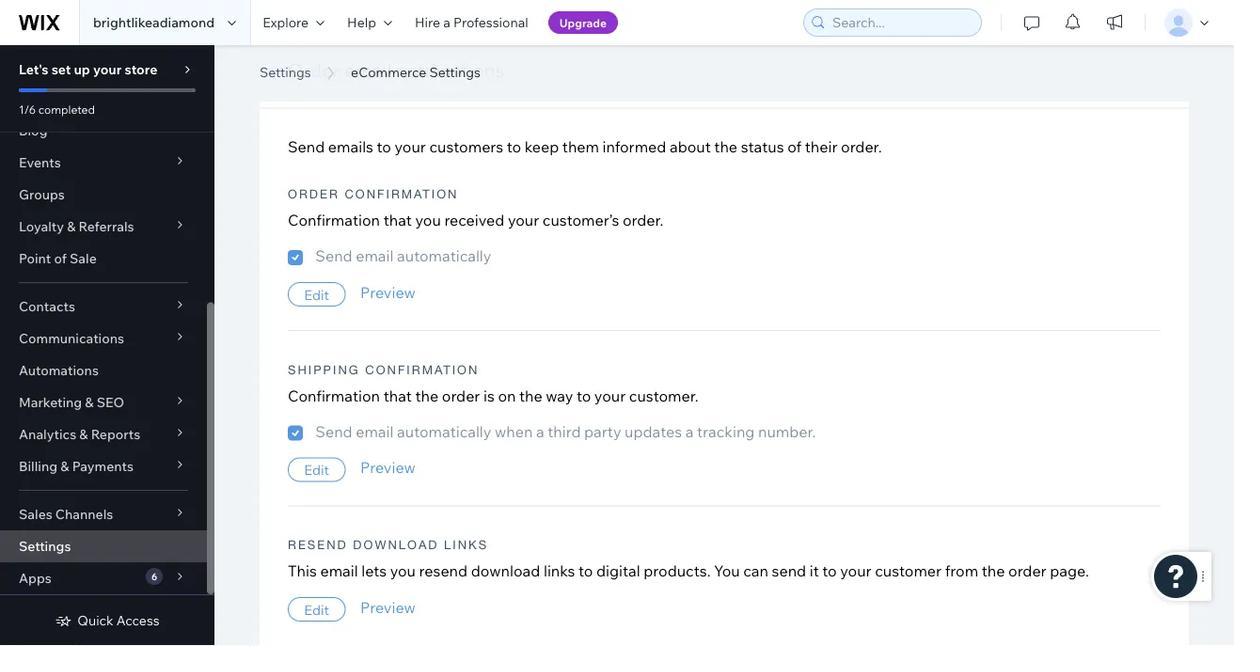 Task type: locate. For each thing, give the bounding box(es) containing it.
settings down hire a professional link
[[430, 64, 481, 80]]

preview down lets on the bottom left of the page
[[360, 599, 416, 618]]

to
[[377, 137, 391, 156], [507, 137, 522, 156], [577, 387, 591, 406], [579, 562, 593, 581], [823, 562, 837, 581]]

edit button down this
[[288, 598, 346, 623]]

&
[[67, 218, 76, 235], [85, 394, 94, 411], [79, 426, 88, 443], [60, 458, 69, 475]]

informed
[[603, 137, 667, 156]]

order left is in the bottom of the page
[[442, 387, 480, 406]]

edit
[[304, 286, 329, 303], [304, 462, 329, 479], [304, 602, 329, 619]]

settings link
[[250, 63, 321, 82], [0, 531, 207, 563]]

1 vertical spatial preview
[[360, 459, 416, 478]]

of left the their
[[788, 137, 802, 156]]

them
[[563, 137, 600, 156]]

2 order from the top
[[288, 187, 340, 202]]

2 that from the top
[[384, 387, 412, 406]]

settings down sales
[[19, 538, 71, 555]]

tracking
[[697, 423, 755, 441]]

3 preview from the top
[[360, 599, 416, 618]]

preview link for 2nd edit button from the bottom
[[360, 459, 416, 478]]

1 that from the top
[[384, 211, 412, 230]]

shipping confirmation confirmation that the order is on the way to your customer.
[[288, 363, 699, 406]]

& inside popup button
[[60, 458, 69, 475]]

1 vertical spatial edit
[[304, 462, 329, 479]]

& inside 'popup button'
[[67, 218, 76, 235]]

0 vertical spatial order
[[288, 59, 340, 82]]

& left seo
[[85, 394, 94, 411]]

0 vertical spatial that
[[384, 211, 412, 230]]

edit down this
[[304, 602, 329, 619]]

automatically for send email automatically
[[397, 247, 492, 266]]

about
[[670, 137, 711, 156]]

from
[[946, 562, 979, 581]]

3 preview link from the top
[[360, 599, 416, 618]]

0 horizontal spatial order
[[442, 387, 480, 406]]

0 vertical spatial automatically
[[397, 247, 492, 266]]

2 vertical spatial edit
[[304, 602, 329, 619]]

your right received
[[508, 211, 540, 230]]

1 vertical spatial preview link
[[360, 459, 416, 478]]

2 vertical spatial send
[[316, 423, 353, 441]]

that for the
[[384, 387, 412, 406]]

0 vertical spatial preview
[[360, 284, 416, 303]]

order. right customer's
[[623, 211, 664, 230]]

customer
[[876, 562, 942, 581]]

1 edit from the top
[[304, 286, 329, 303]]

1 vertical spatial you
[[390, 562, 416, 581]]

2 automatically from the top
[[397, 423, 492, 441]]

a left third
[[536, 423, 545, 441]]

up
[[74, 61, 90, 78]]

brightlikeadiamond
[[93, 14, 215, 31]]

preview
[[360, 284, 416, 303], [360, 459, 416, 478], [360, 599, 416, 618]]

edit button up resend
[[288, 458, 346, 483]]

order down emails at the left top of the page
[[288, 187, 340, 202]]

help button
[[336, 0, 404, 45]]

explore
[[263, 14, 309, 31]]

2 vertical spatial edit button
[[288, 598, 346, 623]]

the
[[715, 137, 738, 156], [416, 387, 439, 406], [520, 387, 543, 406], [982, 562, 1006, 581]]

a right updates
[[686, 423, 694, 441]]

automations
[[19, 362, 99, 379]]

ecommerce down help button at the left of page
[[351, 64, 427, 80]]

products.
[[644, 562, 711, 581]]

0 horizontal spatial order.
[[623, 211, 664, 230]]

ecommerce
[[260, 40, 456, 83], [351, 64, 427, 80]]

automatically down received
[[397, 247, 492, 266]]

that
[[384, 211, 412, 230], [384, 387, 412, 406]]

updates
[[625, 423, 682, 441]]

a
[[443, 14, 451, 31], [536, 423, 545, 441], [686, 423, 694, 441]]

0 vertical spatial edit button
[[288, 283, 346, 307]]

send emails to your customers to keep them informed about the status of their order.
[[288, 137, 882, 156]]

your inside resend download links this email lets you resend download links to digital products. you can send it to your customer from the order page.
[[841, 562, 872, 581]]

edit button up shipping
[[288, 283, 346, 307]]

order. right the their
[[841, 137, 882, 156]]

that inside shipping confirmation confirmation that the order is on the way to your customer.
[[384, 387, 412, 406]]

0 vertical spatial order.
[[841, 137, 882, 156]]

send
[[288, 137, 325, 156], [316, 247, 353, 266], [316, 423, 353, 441]]

edit up shipping
[[304, 286, 329, 303]]

marketing & seo
[[19, 394, 124, 411]]

& for billing
[[60, 458, 69, 475]]

of
[[788, 137, 802, 156], [54, 250, 67, 267]]

order email notifications
[[288, 59, 505, 82]]

2 preview from the top
[[360, 459, 416, 478]]

events
[[19, 154, 61, 171]]

page.
[[1051, 562, 1090, 581]]

way
[[546, 387, 573, 406]]

1 automatically from the top
[[397, 247, 492, 266]]

1 vertical spatial of
[[54, 250, 67, 267]]

0 vertical spatial of
[[788, 137, 802, 156]]

edit up resend
[[304, 462, 329, 479]]

settings link down 'explore'
[[250, 63, 321, 82]]

& for loyalty
[[67, 218, 76, 235]]

automatically
[[397, 247, 492, 266], [397, 423, 492, 441]]

preview link up download
[[360, 459, 416, 478]]

settings link down the channels
[[0, 531, 207, 563]]

0 vertical spatial you
[[416, 211, 441, 230]]

1 order from the top
[[288, 59, 340, 82]]

0 vertical spatial order
[[442, 387, 480, 406]]

0 vertical spatial edit
[[304, 286, 329, 303]]

hire
[[415, 14, 441, 31]]

your right it at the right bottom
[[841, 562, 872, 581]]

sidebar element
[[0, 0, 215, 647]]

a right hire
[[443, 14, 451, 31]]

order.
[[841, 137, 882, 156], [623, 211, 664, 230]]

notifications
[[396, 59, 505, 82]]

that left is in the bottom of the page
[[384, 387, 412, 406]]

preview up download
[[360, 459, 416, 478]]

the right "about"
[[715, 137, 738, 156]]

2 vertical spatial preview
[[360, 599, 416, 618]]

1 preview link from the top
[[360, 284, 416, 303]]

order
[[442, 387, 480, 406], [1009, 562, 1047, 581]]

email
[[344, 59, 392, 82], [356, 247, 394, 266], [356, 423, 394, 441], [320, 562, 358, 581]]

analytics & reports
[[19, 426, 140, 443]]

quick
[[77, 613, 114, 629]]

hire a professional link
[[404, 0, 540, 45]]

your up party
[[595, 387, 626, 406]]

order inside order confirmation confirmation that you received your customer's order.
[[288, 187, 340, 202]]

1 vertical spatial settings link
[[0, 531, 207, 563]]

can
[[744, 562, 769, 581]]

you inside order confirmation confirmation that you received your customer's order.
[[416, 211, 441, 230]]

of left 'sale' at left
[[54, 250, 67, 267]]

analytics
[[19, 426, 76, 443]]

shipping
[[288, 363, 360, 377]]

professional
[[454, 14, 529, 31]]

sales
[[19, 506, 52, 523]]

2 preview link from the top
[[360, 459, 416, 478]]

order inside shipping confirmation confirmation that the order is on the way to your customer.
[[442, 387, 480, 406]]

1 vertical spatial that
[[384, 387, 412, 406]]

you up send email automatically
[[416, 211, 441, 230]]

1 horizontal spatial of
[[788, 137, 802, 156]]

order confirmation confirmation that you received your customer's order.
[[288, 187, 664, 230]]

1 horizontal spatial order.
[[841, 137, 882, 156]]

order down 'explore'
[[288, 59, 340, 82]]

your inside shipping confirmation confirmation that the order is on the way to your customer.
[[595, 387, 626, 406]]

let's set up your store
[[19, 61, 158, 78]]

& right the 'loyalty'
[[67, 218, 76, 235]]

your inside order confirmation confirmation that you received your customer's order.
[[508, 211, 540, 230]]

you down download
[[390, 562, 416, 581]]

1 vertical spatial order
[[288, 187, 340, 202]]

& left reports
[[79, 426, 88, 443]]

loyalty & referrals button
[[0, 211, 207, 243]]

0 horizontal spatial of
[[54, 250, 67, 267]]

automatically down is in the bottom of the page
[[397, 423, 492, 441]]

download
[[471, 562, 541, 581]]

edit button
[[288, 283, 346, 307], [288, 458, 346, 483], [288, 598, 346, 623]]

1 preview from the top
[[360, 284, 416, 303]]

send
[[772, 562, 807, 581]]

settings
[[463, 40, 600, 83], [260, 64, 311, 80], [430, 64, 481, 80], [19, 538, 71, 555]]

1 vertical spatial send
[[316, 247, 353, 266]]

order left page.
[[1009, 562, 1047, 581]]

your right up
[[93, 61, 122, 78]]

resend
[[419, 562, 468, 581]]

sales channels button
[[0, 499, 207, 531]]

store
[[125, 61, 158, 78]]

third
[[548, 423, 581, 441]]

preview link down send email automatically
[[360, 284, 416, 303]]

quick access
[[77, 613, 160, 629]]

email for send email automatically when a third party updates a tracking number.
[[356, 423, 394, 441]]

preview link down lets on the bottom left of the page
[[360, 599, 416, 618]]

0 vertical spatial preview link
[[360, 284, 416, 303]]

1 vertical spatial order
[[1009, 562, 1047, 581]]

1 vertical spatial order.
[[623, 211, 664, 230]]

preview down send email automatically
[[360, 284, 416, 303]]

emails
[[328, 137, 374, 156]]

billing
[[19, 458, 58, 475]]

order
[[288, 59, 340, 82], [288, 187, 340, 202]]

to right way
[[577, 387, 591, 406]]

1 vertical spatial automatically
[[397, 423, 492, 441]]

1 horizontal spatial settings link
[[250, 63, 321, 82]]

that up send email automatically
[[384, 211, 412, 230]]

0 vertical spatial settings link
[[250, 63, 321, 82]]

the right 'from' in the bottom right of the page
[[982, 562, 1006, 581]]

0 vertical spatial send
[[288, 137, 325, 156]]

preview for 2nd edit button from the bottom's preview link
[[360, 459, 416, 478]]

that for you
[[384, 211, 412, 230]]

1 edit button from the top
[[288, 283, 346, 307]]

status
[[741, 137, 785, 156]]

channels
[[55, 506, 113, 523]]

download
[[353, 538, 439, 553]]

1 vertical spatial edit button
[[288, 458, 346, 483]]

& right billing
[[60, 458, 69, 475]]

1 horizontal spatial order
[[1009, 562, 1047, 581]]

analytics & reports button
[[0, 419, 207, 451]]

2 vertical spatial preview link
[[360, 599, 416, 618]]

that inside order confirmation confirmation that you received your customer's order.
[[384, 211, 412, 230]]



Task type: vqa. For each thing, say whether or not it's contained in the screenshot.
left with
no



Task type: describe. For each thing, give the bounding box(es) containing it.
digital
[[597, 562, 641, 581]]

marketing
[[19, 394, 82, 411]]

hire a professional
[[415, 14, 529, 31]]

reports
[[91, 426, 140, 443]]

3 edit button from the top
[[288, 598, 346, 623]]

order inside resend download links this email lets you resend download links to digital products. you can send it to your customer from the order page.
[[1009, 562, 1047, 581]]

keep
[[525, 137, 559, 156]]

this
[[288, 562, 317, 581]]

customer.
[[629, 387, 699, 406]]

sales channels
[[19, 506, 113, 523]]

to inside shipping confirmation confirmation that the order is on the way to your customer.
[[577, 387, 591, 406]]

upgrade
[[560, 16, 607, 30]]

you
[[714, 562, 740, 581]]

settings down professional
[[463, 40, 600, 83]]

lets
[[362, 562, 387, 581]]

preview for preview link related to third edit button from the bottom of the page
[[360, 284, 416, 303]]

their
[[805, 137, 838, 156]]

it
[[810, 562, 820, 581]]

access
[[117, 613, 160, 629]]

upgrade button
[[549, 11, 618, 34]]

your inside sidebar element
[[93, 61, 122, 78]]

to right it at the right bottom
[[823, 562, 837, 581]]

blog
[[19, 122, 48, 139]]

when
[[495, 423, 533, 441]]

2 edit button from the top
[[288, 458, 346, 483]]

3 edit from the top
[[304, 602, 329, 619]]

6
[[151, 571, 157, 583]]

seo
[[97, 394, 124, 411]]

events button
[[0, 147, 207, 179]]

quick access button
[[55, 613, 160, 630]]

customer's
[[543, 211, 620, 230]]

resend download links this email lets you resend download links to digital products. you can send it to your customer from the order page.
[[288, 538, 1090, 581]]

contacts button
[[0, 291, 207, 323]]

preview for preview link related to third edit button from the top of the page
[[360, 599, 416, 618]]

preview link for third edit button from the top of the page
[[360, 599, 416, 618]]

loyalty & referrals
[[19, 218, 134, 235]]

0 horizontal spatial a
[[443, 14, 451, 31]]

point
[[19, 250, 51, 267]]

billing & payments button
[[0, 451, 207, 483]]

is
[[484, 387, 495, 406]]

let's
[[19, 61, 49, 78]]

your left customers at the top left of page
[[395, 137, 426, 156]]

completed
[[38, 102, 95, 116]]

groups
[[19, 186, 65, 203]]

order for order email notifications
[[288, 59, 340, 82]]

order for order confirmation confirmation that you received your customer's order.
[[288, 187, 340, 202]]

on
[[498, 387, 516, 406]]

1/6 completed
[[19, 102, 95, 116]]

& for analytics
[[79, 426, 88, 443]]

links
[[444, 538, 489, 553]]

send for send email automatically
[[316, 247, 353, 266]]

email for send email automatically
[[356, 247, 394, 266]]

send for send emails to your customers to keep them informed about the status of their order.
[[288, 137, 325, 156]]

communications
[[19, 330, 124, 347]]

send email automatically when a third party updates a tracking number.
[[316, 423, 816, 441]]

payments
[[72, 458, 134, 475]]

number.
[[759, 423, 816, 441]]

party
[[585, 423, 622, 441]]

Search... field
[[827, 9, 976, 36]]

1 horizontal spatial a
[[536, 423, 545, 441]]

to right emails at the left top of the page
[[377, 137, 391, 156]]

automatically for send email automatically when a third party updates a tracking number.
[[397, 423, 492, 441]]

ecommerce down help
[[260, 40, 456, 83]]

point of sale link
[[0, 243, 207, 275]]

groups link
[[0, 179, 207, 211]]

contacts
[[19, 298, 75, 315]]

the inside resend download links this email lets you resend download links to digital products. you can send it to your customer from the order page.
[[982, 562, 1006, 581]]

apps
[[19, 570, 52, 587]]

0 horizontal spatial settings link
[[0, 531, 207, 563]]

resend
[[288, 538, 348, 553]]

2 edit from the top
[[304, 462, 329, 479]]

& for marketing
[[85, 394, 94, 411]]

send email automatically
[[316, 247, 492, 266]]

settings down 'explore'
[[260, 64, 311, 80]]

blog button
[[0, 115, 207, 147]]

received
[[445, 211, 505, 230]]

loyalty
[[19, 218, 64, 235]]

settings inside sidebar element
[[19, 538, 71, 555]]

2 horizontal spatial a
[[686, 423, 694, 441]]

preview link for third edit button from the bottom of the page
[[360, 284, 416, 303]]

to left keep
[[507, 137, 522, 156]]

of inside sidebar element
[[54, 250, 67, 267]]

email inside resend download links this email lets you resend download links to digital products. you can send it to your customer from the order page.
[[320, 562, 358, 581]]

links
[[544, 562, 576, 581]]

the left is in the bottom of the page
[[416, 387, 439, 406]]

automations link
[[0, 355, 207, 387]]

you inside resend download links this email lets you resend download links to digital products. you can send it to your customer from the order page.
[[390, 562, 416, 581]]

billing & payments
[[19, 458, 134, 475]]

point of sale
[[19, 250, 97, 267]]

sale
[[70, 250, 97, 267]]

marketing & seo button
[[0, 387, 207, 419]]

email for order email notifications
[[344, 59, 392, 82]]

to right links
[[579, 562, 593, 581]]

customers
[[430, 137, 504, 156]]

order. inside order confirmation confirmation that you received your customer's order.
[[623, 211, 664, 230]]

communications button
[[0, 323, 207, 355]]

referrals
[[79, 218, 134, 235]]

send for send email automatically when a third party updates a tracking number.
[[316, 423, 353, 441]]

set
[[51, 61, 71, 78]]

1/6
[[19, 102, 36, 116]]

the right on
[[520, 387, 543, 406]]



